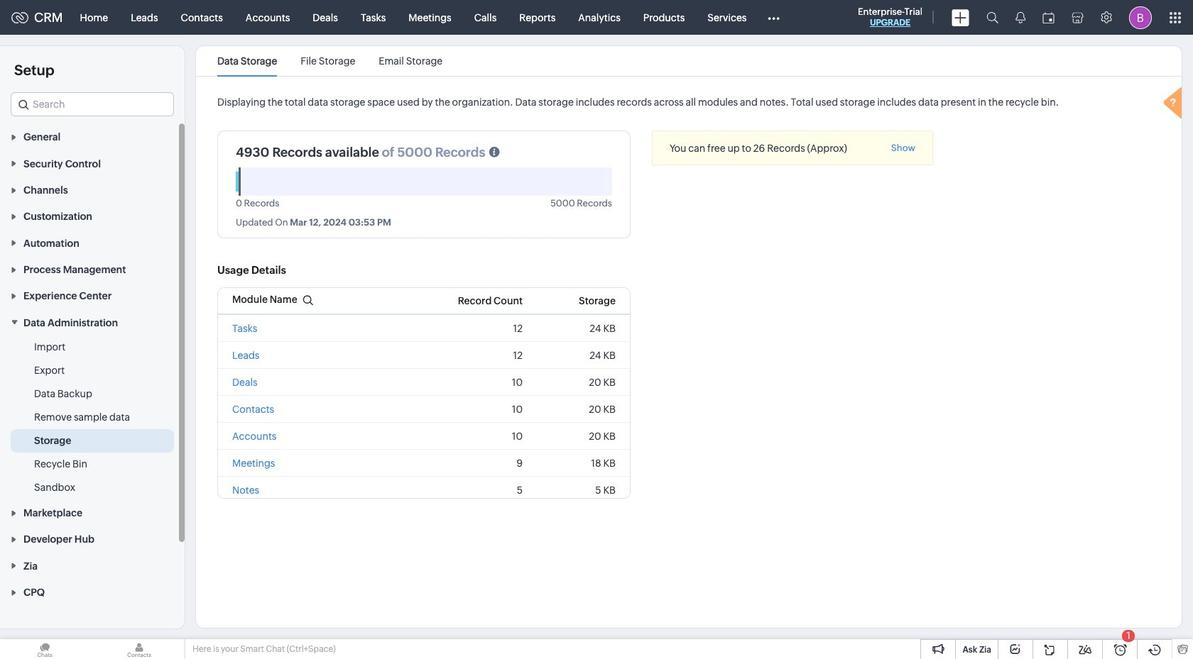 Task type: locate. For each thing, give the bounding box(es) containing it.
region
[[0, 336, 185, 500]]

logo image
[[11, 12, 28, 23]]

contacts image
[[94, 640, 184, 660]]

create menu image
[[952, 9, 969, 26]]

search image
[[986, 11, 999, 23]]

loading image
[[1160, 85, 1189, 124]]

search element
[[978, 0, 1007, 35]]

None field
[[11, 92, 174, 116]]

chats image
[[0, 640, 89, 660]]

Search text field
[[11, 93, 173, 116]]



Task type: vqa. For each thing, say whether or not it's contained in the screenshot.
products
no



Task type: describe. For each thing, give the bounding box(es) containing it.
signals image
[[1016, 11, 1026, 23]]

calendar image
[[1043, 12, 1055, 23]]

profile image
[[1129, 6, 1152, 29]]

profile element
[[1121, 0, 1160, 34]]

signals element
[[1007, 0, 1034, 35]]

Other Modules field
[[758, 6, 789, 29]]

create menu element
[[943, 0, 978, 34]]



